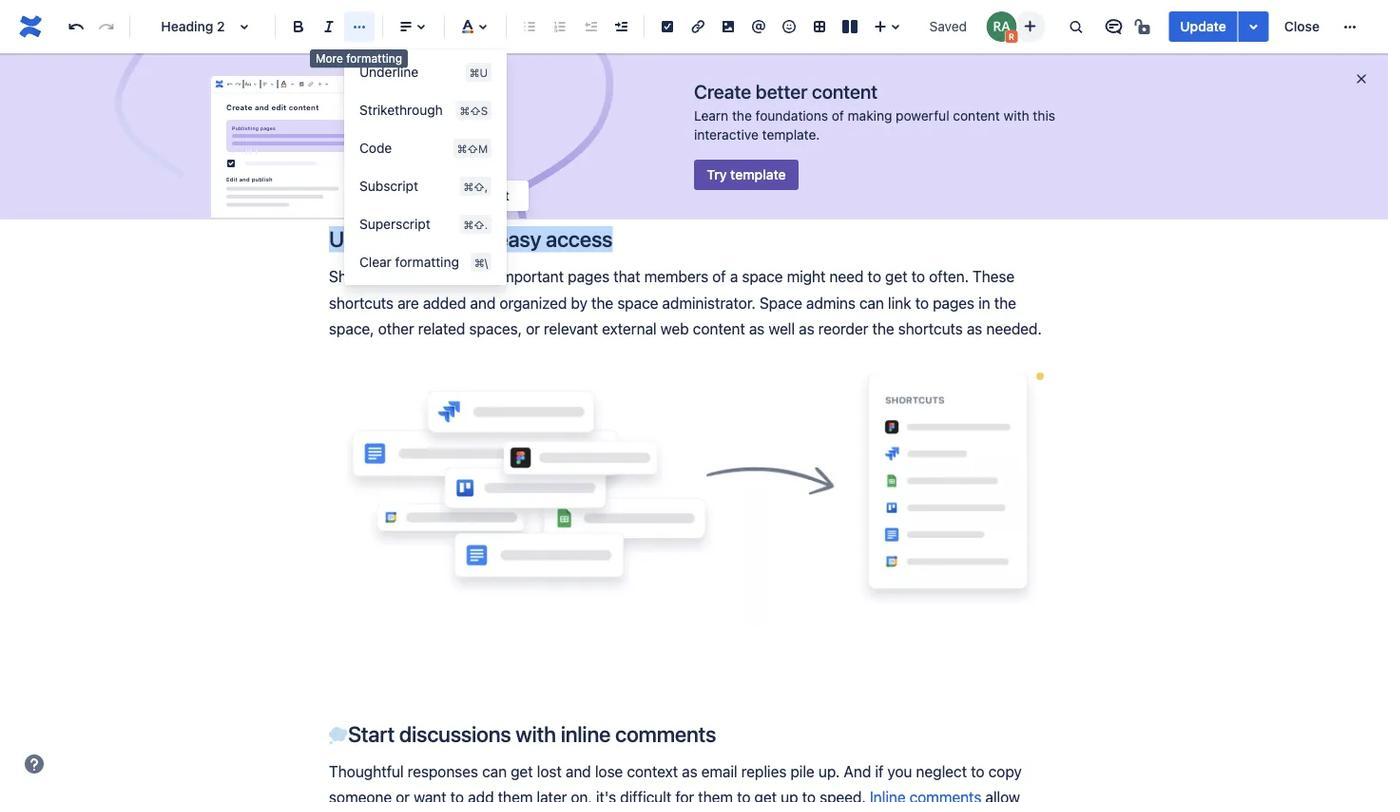 Task type: vqa. For each thing, say whether or not it's contained in the screenshot.
Your to the bottom
yes



Task type: describe. For each thing, give the bounding box(es) containing it.
try template
[[707, 167, 786, 183]]

dismiss image
[[1354, 71, 1370, 87]]

update button
[[1169, 11, 1238, 42]]

to right up
[[802, 789, 816, 803]]

edit
[[226, 176, 238, 182]]

:thought_balloon: image
[[329, 727, 348, 746]]

in
[[979, 294, 991, 312]]

and inside share your timezone and links to slack channels, email aliases, or other contact details your team uses so visitors can contact you with questions or feedback about your team's work.
[[773, 27, 799, 45]]

organized
[[500, 294, 567, 312]]

template.
[[762, 127, 820, 143]]

difficult
[[620, 789, 672, 803]]

publishing pages
[[232, 125, 276, 131]]

to left add
[[451, 789, 464, 803]]

lost
[[537, 763, 562, 781]]

inline
[[561, 721, 611, 747]]

chevron down image for align left image
[[268, 77, 276, 92]]

or inside the 'shortcuts are helpful for important pages that members of a space might need to get to often. these shortcuts are added and organized by the space administrator. space admins can link to pages in the space, other related spaces, or relevant external web content as well as reorder the shortcuts as needed.'
[[526, 320, 540, 338]]

about
[[774, 105, 813, 123]]

to left often.
[[912, 268, 925, 286]]

underline
[[360, 64, 419, 80]]

relevant
[[544, 320, 598, 338]]

up.
[[819, 763, 840, 781]]

action item image
[[656, 15, 679, 38]]

1 horizontal spatial get
[[755, 789, 777, 803]]

by
[[571, 294, 588, 312]]

other inside share your timezone and links to slack channels, email aliases, or other contact details your team uses so visitors can contact you with questions or feedback about your team's work.
[[779, 53, 815, 71]]

that
[[614, 268, 641, 286]]

interactive
[[694, 127, 759, 143]]

helpful
[[425, 268, 471, 286]]

⌘⇧,
[[464, 180, 488, 193]]

members
[[645, 268, 709, 286]]

0 vertical spatial are
[[399, 268, 421, 286]]

chevron down image for text style icon
[[251, 77, 259, 92]]

1 them from the left
[[498, 789, 533, 803]]

table image
[[808, 15, 831, 38]]

related
[[418, 320, 466, 338]]

share your timezone and links to slack channels, email aliases, or other contact details your team uses so visitors can contact you with questions or feedback about your team's work.
[[707, 0, 1052, 123]]

shortcuts
[[329, 268, 395, 286]]

or inside 'thoughtful responses can get lost and lose context as email replies pile up. and if you neglect to copy someone or want to add them later on, it's difficult for them to get up to speed.'
[[396, 789, 410, 803]]

heading 2
[[161, 19, 225, 34]]

link image
[[307, 77, 315, 92]]

admins
[[807, 294, 856, 312]]

timezone
[[707, 27, 770, 45]]

space
[[760, 294, 803, 312]]

for inside 'thoughtful responses can get lost and lose context as email replies pile up. and if you neglect to copy someone or want to add them later on, it's difficult for them to get up to speed.'
[[676, 789, 694, 803]]

foundations
[[756, 108, 828, 124]]

powerful
[[896, 108, 950, 124]]

numbered list ⌘⇧7 image
[[549, 15, 572, 38]]

comment button
[[410, 185, 521, 207]]

publish
[[252, 176, 273, 182]]

the right by
[[592, 294, 614, 312]]

of inside the 'shortcuts are helpful for important pages that members of a space might need to get to often. these shortcuts are added and organized by the space administrator. space admins can link to pages in the space, other related spaces, or relevant external web content as well as reorder the shortcuts as needed.'
[[713, 268, 726, 286]]

ruby anderson image
[[987, 11, 1017, 42]]

checkbox image
[[298, 77, 306, 92]]

⌘\
[[475, 256, 488, 269]]

redo image
[[234, 77, 242, 92]]

bullet list ⌘⇧8 image
[[518, 15, 541, 38]]

more
[[316, 52, 343, 65]]

and left edit
[[255, 103, 269, 112]]

often.
[[929, 268, 969, 286]]

this
[[1033, 108, 1056, 124]]

chevron down image for text color image
[[289, 77, 297, 92]]

well
[[769, 320, 795, 338]]

⌘⇧m
[[457, 142, 488, 155]]

2 horizontal spatial pages
[[933, 294, 975, 312]]

edit and publish
[[226, 176, 273, 182]]

edit
[[271, 103, 287, 112]]

superscript
[[360, 216, 431, 232]]

more formatting tooltip
[[310, 49, 408, 68]]

with inside create better content learn the foundations of making powerful content with this interactive template.
[[1004, 108, 1030, 124]]

links
[[803, 27, 833, 45]]

visitors
[[707, 79, 755, 97]]

and inside 'thoughtful responses can get lost and lose context as email replies pile up. and if you neglect to copy someone or want to add them later on, it's difficult for them to get up to speed.'
[[566, 763, 591, 781]]

details
[[875, 53, 920, 71]]

and
[[844, 763, 872, 781]]

want
[[414, 789, 447, 803]]

and right edit
[[239, 176, 250, 182]]

learn
[[694, 108, 729, 124]]

checkbox image
[[224, 156, 239, 171]]

for inside the 'shortcuts are helpful for important pages that members of a space might need to get to often. these shortcuts are added and organized by the space administrator. space admins can link to pages in the space, other related spaces, or relevant external web content as well as reorder the shortcuts as needed.'
[[475, 268, 494, 286]]

layouts image
[[839, 15, 862, 38]]

as right the well
[[799, 320, 815, 338]]

comments
[[616, 721, 716, 747]]

aliases,
[[707, 53, 757, 71]]

help image
[[23, 753, 46, 776]]

comment
[[448, 188, 510, 204]]

neglect
[[916, 763, 967, 781]]

create for better
[[694, 80, 752, 102]]

up
[[781, 789, 798, 803]]

thoughtful
[[329, 763, 404, 781]]

it's
[[596, 789, 617, 803]]

added
[[423, 294, 466, 312]]

code
[[360, 140, 392, 156]]

discussions
[[399, 721, 511, 747]]

external
[[602, 320, 657, 338]]

⌘⇧.
[[464, 218, 488, 231]]

0 vertical spatial contact
[[819, 53, 871, 71]]

can inside the 'shortcuts are helpful for important pages that members of a space might need to get to often. these shortcuts are added and organized by the space administrator. space admins can link to pages in the space, other related spaces, or relevant external web content as well as reorder the shortcuts as needed.'
[[860, 294, 885, 312]]

start discussions with inline comments
[[348, 721, 716, 747]]

or up better
[[761, 53, 775, 71]]

strikethrough
[[360, 102, 443, 118]]

mention image
[[748, 15, 770, 38]]

content up making on the top right
[[812, 80, 878, 102]]

uses
[[996, 53, 1028, 71]]

important
[[498, 268, 564, 286]]

the down link
[[873, 320, 895, 338]]

slack
[[855, 27, 892, 45]]

replies
[[742, 763, 787, 781]]

reorder
[[819, 320, 869, 338]]

on,
[[571, 789, 592, 803]]

1 horizontal spatial space
[[742, 268, 783, 286]]

more image
[[1339, 15, 1362, 38]]

1 vertical spatial shortcuts
[[329, 294, 394, 312]]

these
[[973, 268, 1015, 286]]

align left image
[[261, 77, 269, 92]]

find and replace image
[[1065, 15, 1088, 38]]

with inside share your timezone and links to slack channels, email aliases, or other contact details your team uses so visitors can contact you with questions or feedback about your team's work.
[[872, 79, 901, 97]]

publishing
[[232, 125, 259, 131]]

0 vertical spatial pages
[[260, 125, 276, 131]]

as left the well
[[749, 320, 765, 338]]

0 vertical spatial for
[[466, 226, 492, 252]]

you inside share your timezone and links to slack channels, email aliases, or other contact details your team uses so visitors can contact you with questions or feedback about your team's work.
[[844, 79, 869, 97]]

undo image
[[226, 77, 234, 92]]

clear formatting
[[360, 254, 459, 270]]

email inside share your timezone and links to slack channels, email aliases, or other contact details your team uses so visitors can contact you with questions or feedback about your team's work.
[[965, 27, 1001, 45]]

team's
[[851, 105, 897, 123]]



Task type: locate. For each thing, give the bounding box(es) containing it.
add
[[468, 789, 494, 803]]

3 chevron down image from the left
[[289, 77, 297, 92]]

email inside 'thoughtful responses can get lost and lose context as email replies pile up. and if you neglect to copy someone or want to add them later on, it's difficult for them to get up to speed.'
[[702, 763, 738, 781]]

get up link
[[886, 268, 908, 286]]

contact up the about
[[788, 79, 840, 97]]

the
[[732, 108, 752, 124], [592, 294, 614, 312], [995, 294, 1017, 312], [873, 320, 895, 338]]

chevron down image left checkbox image
[[289, 77, 297, 92]]

0 horizontal spatial space
[[618, 294, 659, 312]]

administrator.
[[662, 294, 756, 312]]

content inside the 'shortcuts are helpful for important pages that members of a space might need to get to often. these shortcuts are added and organized by the space administrator. space admins can link to pages in the space, other related spaces, or relevant external web content as well as reorder the shortcuts as needed.'
[[693, 320, 745, 338]]

confluence icon image
[[214, 79, 225, 90]]

more formatting
[[316, 52, 402, 65]]

formatting inside group
[[395, 254, 459, 270]]

0 horizontal spatial get
[[511, 763, 533, 781]]

1 horizontal spatial your
[[924, 53, 954, 71]]

needed.
[[987, 320, 1042, 338]]

email up team
[[965, 27, 1001, 45]]

0 horizontal spatial other
[[378, 320, 414, 338]]

template
[[731, 167, 786, 183]]

0 vertical spatial create
[[694, 80, 752, 102]]

emoji image
[[778, 15, 801, 38]]

other up better
[[779, 53, 815, 71]]

with up lost
[[516, 721, 556, 747]]

no restrictions image
[[1133, 15, 1156, 38]]

lose
[[595, 763, 623, 781]]

your up questions
[[924, 53, 954, 71]]

or
[[761, 53, 775, 71], [975, 79, 989, 97], [526, 320, 540, 338], [396, 789, 410, 803]]

1 horizontal spatial you
[[888, 763, 913, 781]]

start
[[348, 721, 395, 747]]

⌘u
[[470, 66, 488, 79]]

0 horizontal spatial your
[[817, 105, 847, 123]]

to left copy
[[971, 763, 985, 781]]

2 vertical spatial for
[[676, 789, 694, 803]]

try
[[707, 167, 727, 183]]

1 vertical spatial formatting
[[395, 254, 459, 270]]

1 chevron down image from the left
[[251, 77, 259, 92]]

get left lost
[[511, 763, 533, 781]]

1 vertical spatial with
[[1004, 108, 1030, 124]]

to inside share your timezone and links to slack channels, email aliases, or other contact details your team uses so visitors can contact you with questions or feedback about your team's work.
[[837, 27, 851, 45]]

1 horizontal spatial with
[[872, 79, 901, 97]]

content down administrator.
[[693, 320, 745, 338]]

0 horizontal spatial can
[[482, 763, 507, 781]]

and up the "spaces,"
[[470, 294, 496, 312]]

as right context
[[682, 763, 698, 781]]

context
[[627, 763, 678, 781]]

need
[[830, 268, 864, 286]]

to right table icon
[[837, 27, 851, 45]]

bold ⌘b image
[[287, 15, 310, 38]]

channels,
[[896, 27, 961, 45]]

to
[[837, 27, 851, 45], [868, 268, 882, 286], [912, 268, 925, 286], [916, 294, 929, 312], [971, 763, 985, 781], [451, 789, 464, 803], [737, 789, 751, 803], [802, 789, 816, 803]]

text color image
[[278, 77, 289, 92]]

0 horizontal spatial them
[[498, 789, 533, 803]]

you right the if on the right of page
[[888, 763, 913, 781]]

content down checkbox image
[[289, 103, 319, 112]]

chevron down image for plus image
[[323, 77, 331, 92]]

2
[[217, 19, 225, 34]]

try template button
[[694, 160, 799, 190]]

get inside the 'shortcuts are helpful for important pages that members of a space might need to get to often. these shortcuts are added and organized by the space administrator. space admins can link to pages in the space, other related spaces, or relevant external web content as well as reorder the shortcuts as needed.'
[[886, 268, 908, 286]]

1 vertical spatial contact
[[788, 79, 840, 97]]

can left link
[[860, 294, 885, 312]]

2 vertical spatial your
[[817, 105, 847, 123]]

team
[[958, 53, 992, 71]]

1 horizontal spatial email
[[965, 27, 1001, 45]]

formatting for clear formatting
[[395, 254, 459, 270]]

text style image
[[244, 77, 252, 92]]

1 horizontal spatial them
[[698, 789, 733, 803]]

of left a at the top of the page
[[713, 268, 726, 286]]

⌘⇧s
[[460, 104, 488, 117]]

2 them from the left
[[698, 789, 733, 803]]

get left up
[[755, 789, 777, 803]]

:thought_balloon: image
[[329, 727, 348, 746]]

1 vertical spatial for
[[475, 268, 494, 286]]

1 horizontal spatial other
[[779, 53, 815, 71]]

as inside 'thoughtful responses can get lost and lose context as email replies pile up. and if you neglect to copy someone or want to add them later on, it's difficult for them to get up to speed.'
[[682, 763, 698, 781]]

1 vertical spatial can
[[860, 294, 885, 312]]

update
[[1181, 19, 1227, 34]]

1 horizontal spatial create
[[694, 80, 752, 102]]

adjust update settings image
[[1243, 15, 1266, 38]]

1 horizontal spatial pages
[[568, 268, 610, 286]]

pages down create and edit content on the top left
[[260, 125, 276, 131]]

0 vertical spatial space
[[742, 268, 783, 286]]

1 horizontal spatial of
[[832, 108, 844, 124]]

2 horizontal spatial your
[[979, 0, 1010, 19]]

shortcuts are helpful for important pages that members of a space might need to get to often. these shortcuts are added and organized by the space administrator. space admins can link to pages in the space, other related spaces, or relevant external web content as well as reorder the shortcuts as needed.
[[329, 268, 1042, 338]]

0 vertical spatial can
[[759, 79, 784, 97]]

and up the on,
[[566, 763, 591, 781]]

0 horizontal spatial pages
[[260, 125, 276, 131]]

chevron down image left text color image
[[268, 77, 276, 92]]

link image
[[687, 15, 710, 38]]

access
[[546, 226, 613, 252]]

1 vertical spatial space
[[618, 294, 659, 312]]

are left added
[[398, 294, 419, 312]]

heading 2 button
[[138, 6, 267, 48]]

later
[[537, 789, 567, 803]]

contact down layouts icon
[[819, 53, 871, 71]]

group
[[344, 53, 507, 282]]

shortcuts down link
[[899, 320, 963, 338]]

close
[[1285, 19, 1320, 34]]

1 vertical spatial pages
[[568, 268, 610, 286]]

them
[[498, 789, 533, 803], [698, 789, 733, 803]]

create up learn
[[694, 80, 752, 102]]

indent tab image
[[610, 15, 633, 38]]

2 vertical spatial with
[[516, 721, 556, 747]]

pages
[[260, 125, 276, 131], [568, 268, 610, 286], [933, 294, 975, 312]]

2 vertical spatial get
[[755, 789, 777, 803]]

email left replies
[[702, 763, 738, 781]]

undo ⌘z image
[[65, 15, 88, 38]]

clear
[[360, 254, 392, 270]]

for right helpful
[[475, 268, 494, 286]]

chevron down image
[[251, 77, 259, 92], [268, 77, 276, 92], [289, 77, 297, 92], [323, 77, 331, 92]]

for up ⌘\
[[466, 226, 492, 252]]

with left this
[[1004, 108, 1030, 124]]

for right difficult
[[676, 789, 694, 803]]

2 horizontal spatial can
[[860, 294, 885, 312]]

2 chevron down image from the left
[[268, 77, 276, 92]]

of left making on the top right
[[832, 108, 844, 124]]

0 vertical spatial formatting
[[346, 52, 402, 65]]

can up the about
[[759, 79, 784, 97]]

can inside share your timezone and links to slack channels, email aliases, or other contact details your team uses so visitors can contact you with questions or feedback about your team's work.
[[759, 79, 784, 97]]

or down organized
[[526, 320, 540, 338]]

the up interactive
[[732, 108, 752, 124]]

shortcuts up the clear formatting
[[371, 226, 462, 252]]

link
[[888, 294, 912, 312]]

and inside the 'shortcuts are helpful for important pages that members of a space might need to get to often. these shortcuts are added and organized by the space administrator. space admins can link to pages in the space, other related spaces, or relevant external web content as well as reorder the shortcuts as needed.'
[[470, 294, 496, 312]]

pages up by
[[568, 268, 610, 286]]

of inside create better content learn the foundations of making powerful content with this interactive template.
[[832, 108, 844, 124]]

formatting up added
[[395, 254, 459, 270]]

as down in
[[967, 320, 983, 338]]

copy
[[989, 763, 1022, 781]]

thoughtful responses can get lost and lose context as email replies pile up. and if you neglect to copy someone or want to add them later on, it's difficult for them to get up to speed.
[[329, 763, 1026, 803]]

or left want
[[396, 789, 410, 803]]

1 vertical spatial email
[[702, 763, 738, 781]]

redo ⌘⇧z image
[[95, 15, 118, 38]]

space right a at the top of the page
[[742, 268, 783, 286]]

more formatting image
[[348, 15, 371, 38]]

better
[[756, 80, 808, 102]]

italic ⌘i image
[[318, 15, 341, 38]]

0 vertical spatial with
[[872, 79, 901, 97]]

questions
[[905, 79, 971, 97]]

space,
[[329, 320, 374, 338]]

saved
[[930, 19, 967, 34]]

space up external
[[618, 294, 659, 312]]

formatting for more formatting
[[346, 52, 402, 65]]

comment icon image
[[1103, 15, 1126, 38]]

chevron down image right link icon
[[323, 77, 331, 92]]

invite to edit image
[[1019, 15, 1042, 38]]

content
[[812, 80, 878, 102], [289, 103, 319, 112], [953, 108, 1000, 124], [693, 320, 745, 338]]

you inside 'thoughtful responses can get lost and lose context as email replies pile up. and if you neglect to copy someone or want to add them later on, it's difficult for them to get up to speed.'
[[888, 763, 913, 781]]

0 vertical spatial other
[[779, 53, 815, 71]]

someone
[[329, 789, 392, 803]]

are
[[399, 268, 421, 286], [398, 294, 419, 312]]

0 horizontal spatial create
[[226, 103, 253, 112]]

you up making on the top right
[[844, 79, 869, 97]]

create and edit content
[[226, 103, 319, 112]]

use shortcuts for easy access
[[329, 226, 613, 252]]

content down questions
[[953, 108, 1000, 124]]

align left image
[[395, 15, 418, 38]]

2 horizontal spatial with
[[1004, 108, 1030, 124]]

add image, video, or file image
[[717, 15, 740, 38]]

to right link
[[916, 294, 929, 312]]

to right need
[[868, 268, 882, 286]]

shortcuts down shortcuts
[[329, 294, 394, 312]]

2 horizontal spatial get
[[886, 268, 908, 286]]

1 vertical spatial other
[[378, 320, 414, 338]]

other inside the 'shortcuts are helpful for important pages that members of a space might need to get to often. these shortcuts are added and organized by the space administrator. space admins can link to pages in the space, other related spaces, or relevant external web content as well as reorder the shortcuts as needed.'
[[378, 320, 414, 338]]

making
[[848, 108, 893, 124]]

1 horizontal spatial can
[[759, 79, 784, 97]]

0 vertical spatial email
[[965, 27, 1001, 45]]

them right add
[[498, 789, 533, 803]]

the right in
[[995, 294, 1017, 312]]

pile
[[791, 763, 815, 781]]

can inside 'thoughtful responses can get lost and lose context as email replies pile up. and if you neglect to copy someone or want to add them later on, it's difficult for them to get up to speed.'
[[482, 763, 507, 781]]

for
[[466, 226, 492, 252], [475, 268, 494, 286], [676, 789, 694, 803]]

close button
[[1273, 11, 1332, 42]]

your right share
[[979, 0, 1010, 19]]

confluence image
[[15, 11, 46, 42], [15, 11, 46, 42]]

0 horizontal spatial with
[[516, 721, 556, 747]]

create better content learn the foundations of making powerful content with this interactive template.
[[694, 80, 1056, 143]]

0 horizontal spatial you
[[844, 79, 869, 97]]

4 chevron down image from the left
[[323, 77, 331, 92]]

0 vertical spatial shortcuts
[[371, 226, 462, 252]]

might
[[787, 268, 826, 286]]

2 vertical spatial can
[[482, 763, 507, 781]]

2 vertical spatial shortcuts
[[899, 320, 963, 338]]

shortcuts
[[371, 226, 462, 252], [329, 294, 394, 312], [899, 320, 963, 338]]

pages down often.
[[933, 294, 975, 312]]

0 horizontal spatial of
[[713, 268, 726, 286]]

your
[[979, 0, 1010, 19], [924, 53, 954, 71], [817, 105, 847, 123]]

create
[[694, 80, 752, 102], [226, 103, 253, 112]]

responses
[[408, 763, 478, 781]]

0 vertical spatial your
[[979, 0, 1010, 19]]

chevron down image left align left image
[[251, 77, 259, 92]]

0 vertical spatial of
[[832, 108, 844, 124]]

create for and
[[226, 103, 253, 112]]

a
[[730, 268, 738, 286]]

as
[[749, 320, 765, 338], [799, 320, 815, 338], [967, 320, 983, 338], [682, 763, 698, 781]]

formatting down more formatting image
[[346, 52, 402, 65]]

of
[[832, 108, 844, 124], [713, 268, 726, 286]]

1 vertical spatial create
[[226, 103, 253, 112]]

0 horizontal spatial email
[[702, 763, 738, 781]]

subscript
[[360, 178, 418, 194]]

spaces,
[[469, 320, 522, 338]]

group containing underline
[[344, 53, 507, 282]]

1 vertical spatial get
[[511, 763, 533, 781]]

outdent ⇧tab image
[[579, 15, 602, 38]]

get
[[886, 268, 908, 286], [511, 763, 533, 781], [755, 789, 777, 803]]

use
[[329, 226, 366, 252]]

1 vertical spatial of
[[713, 268, 726, 286]]

create inside create better content learn the foundations of making powerful content with this interactive template.
[[694, 80, 752, 102]]

can up add
[[482, 763, 507, 781]]

formatting inside 'more formatting' "tooltip"
[[346, 52, 402, 65]]

them right difficult
[[698, 789, 733, 803]]

to down replies
[[737, 789, 751, 803]]

easy
[[497, 226, 541, 252]]

with down details
[[872, 79, 901, 97]]

the inside create better content learn the foundations of making powerful content with this interactive template.
[[732, 108, 752, 124]]

or down team
[[975, 79, 989, 97]]

so
[[1032, 53, 1048, 71]]

other right space,
[[378, 320, 414, 338]]

formatting
[[346, 52, 402, 65], [395, 254, 459, 270]]

are right clear
[[399, 268, 421, 286]]

1 vertical spatial your
[[924, 53, 954, 71]]

1 vertical spatial are
[[398, 294, 419, 312]]

your left making on the top right
[[817, 105, 847, 123]]

contact
[[819, 53, 871, 71], [788, 79, 840, 97]]

create up publishing
[[226, 103, 253, 112]]

work.
[[901, 105, 938, 123]]

plus image
[[316, 77, 324, 92]]

0 vertical spatial get
[[886, 268, 908, 286]]

speed.
[[820, 789, 866, 803]]

0 vertical spatial you
[[844, 79, 869, 97]]

1 vertical spatial you
[[888, 763, 913, 781]]

and right mention image
[[773, 27, 799, 45]]

2 vertical spatial pages
[[933, 294, 975, 312]]

heading
[[161, 19, 214, 34]]



